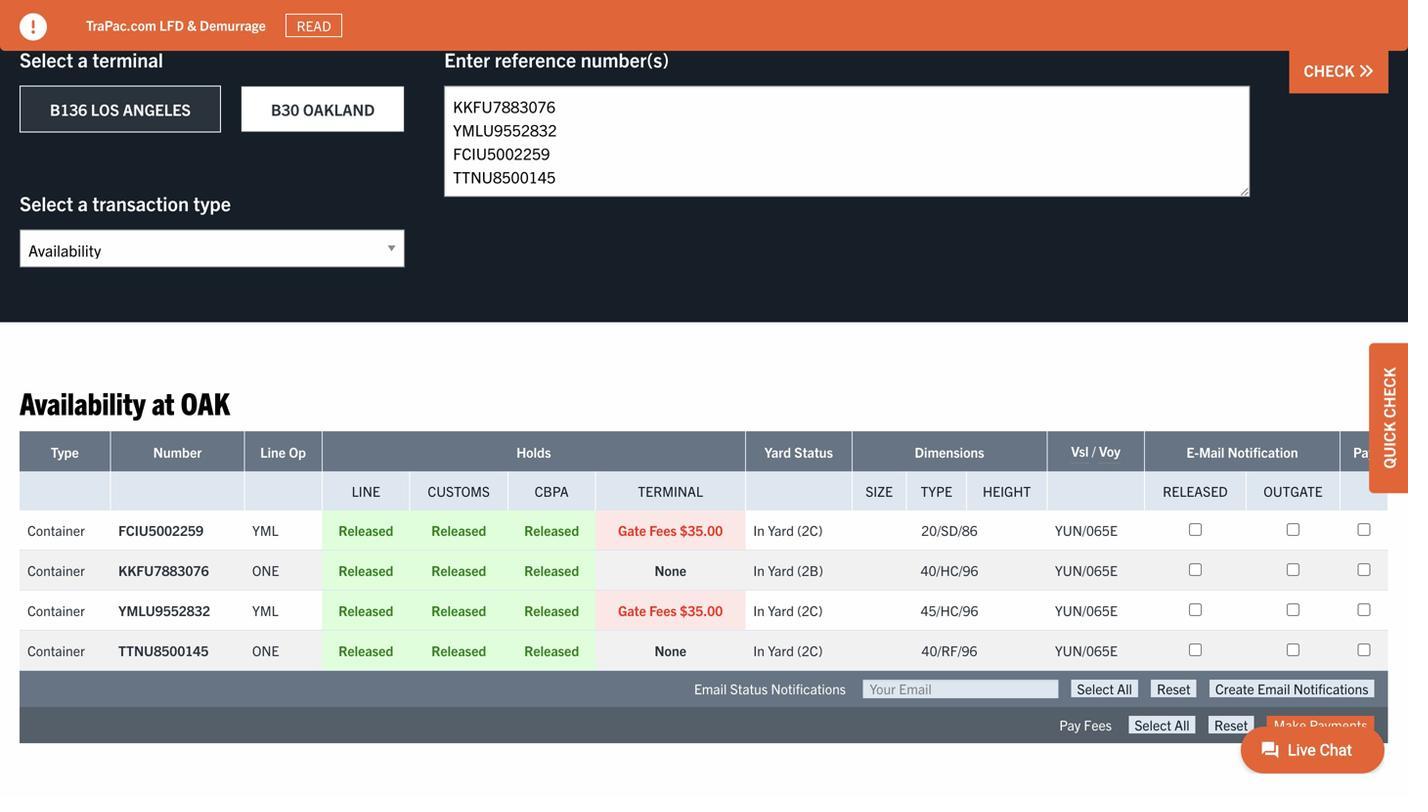 Task type: describe. For each thing, give the bounding box(es) containing it.
solid image
[[1359, 63, 1374, 79]]

(2c) for 20/sd/86
[[797, 521, 823, 539]]

gate for 45/hc/96
[[618, 601, 646, 619]]

ttnu8500145
[[118, 642, 209, 659]]

number
[[153, 443, 202, 461]]

none for in yard (2c)
[[655, 642, 687, 659]]

demurrage
[[200, 16, 266, 34]]

terminal
[[638, 482, 703, 500]]

angeles
[[123, 99, 191, 119]]

fciu5002259
[[118, 521, 204, 539]]

in yard (2b)
[[754, 561, 823, 579]]

yun/065e for 20/sd/86
[[1055, 521, 1118, 539]]

Your Email email field
[[863, 680, 1059, 698]]

b136 los angeles
[[50, 99, 191, 119]]

gate fees $35.00 for 20/sd/86
[[618, 521, 723, 539]]

enter
[[444, 47, 490, 71]]

40/hc/96
[[921, 561, 979, 579]]

notifications
[[771, 680, 846, 697]]

transaction
[[92, 191, 189, 215]]

outgate
[[1264, 482, 1323, 500]]

select a terminal
[[20, 47, 163, 71]]

yard for 45/hc/96
[[768, 601, 794, 619]]

at
[[152, 383, 175, 421]]

pay for pay fees
[[1060, 716, 1081, 734]]

notification
[[1228, 443, 1299, 461]]

pay fees
[[1060, 716, 1112, 734]]

/
[[1092, 442, 1096, 460]]

customs
[[428, 482, 490, 500]]

in for 40/hc/96
[[754, 561, 765, 579]]

yun/065e for 40/hc/96
[[1055, 561, 1118, 579]]

(2b)
[[797, 561, 823, 579]]

(2c) for 45/hc/96
[[797, 601, 823, 619]]

container for kkfu7883076
[[27, 561, 85, 579]]

Enter reference number(s) text field
[[444, 86, 1250, 197]]

quick check
[[1379, 367, 1399, 469]]

in for 45/hc/96
[[754, 601, 765, 619]]

&
[[187, 16, 197, 34]]

check button
[[1290, 47, 1389, 93]]

line for line op
[[260, 443, 286, 461]]

one for ttnu8500145
[[252, 642, 279, 659]]

yard for 40/rf/96
[[768, 642, 794, 659]]

yun/065e for 45/hc/96
[[1055, 601, 1118, 619]]

lfd
[[159, 16, 184, 34]]

oakland
[[303, 99, 375, 119]]

line for line
[[352, 482, 380, 500]]

2 vertical spatial fees
[[1084, 716, 1112, 734]]

trapac.com
[[86, 16, 156, 34]]

gate for 20/sd/86
[[618, 521, 646, 539]]

dimensions
[[915, 443, 985, 461]]

status for email
[[730, 680, 768, 697]]

make
[[1274, 716, 1307, 734]]

yard for 40/hc/96
[[768, 561, 794, 579]]

select a transaction type
[[20, 191, 231, 215]]

(2c) for 40/rf/96
[[797, 642, 823, 659]]

20/sd/86
[[922, 521, 978, 539]]

terminal
[[92, 47, 163, 71]]

none for in yard (2b)
[[655, 561, 687, 579]]

make payments link
[[1267, 716, 1375, 735]]

40/rf/96
[[922, 642, 978, 659]]

in yard (2c) for 20/sd/86
[[754, 521, 823, 539]]

op
[[289, 443, 306, 461]]

1 vertical spatial type
[[921, 482, 953, 500]]

ymlu9552832
[[118, 601, 210, 619]]

quick check link
[[1369, 343, 1409, 493]]

number(s)
[[581, 47, 669, 71]]

gate fees $35.00 for 45/hc/96
[[618, 601, 723, 619]]

yard for 20/sd/86
[[768, 521, 794, 539]]

availability at oak
[[20, 383, 230, 421]]



Task type: vqa. For each thing, say whether or not it's contained in the screenshot.


Task type: locate. For each thing, give the bounding box(es) containing it.
pay
[[1354, 443, 1375, 461], [1060, 716, 1081, 734]]

4 yun/065e from the top
[[1055, 642, 1118, 659]]

0 horizontal spatial status
[[730, 680, 768, 697]]

4 container from the top
[[27, 642, 85, 659]]

in left (2b)
[[754, 561, 765, 579]]

mail
[[1199, 443, 1225, 461]]

in up in yard (2b)
[[754, 521, 765, 539]]

1 gate from the top
[[618, 521, 646, 539]]

a for transaction
[[78, 191, 88, 215]]

cbpa
[[535, 482, 569, 500]]

$35.00 up the email
[[680, 601, 723, 619]]

gate
[[618, 521, 646, 539], [618, 601, 646, 619]]

gate fees $35.00
[[618, 521, 723, 539], [618, 601, 723, 619]]

2 $35.00 from the top
[[680, 601, 723, 619]]

$35.00 for 45/hc/96
[[680, 601, 723, 619]]

1 vertical spatial status
[[730, 680, 768, 697]]

type down availability
[[51, 443, 79, 461]]

oak
[[181, 383, 230, 421]]

one for kkfu7883076
[[252, 561, 279, 579]]

1 yml from the top
[[252, 521, 279, 539]]

email status notifications
[[694, 680, 846, 697]]

2 gate fees $35.00 from the top
[[618, 601, 723, 619]]

$35.00 for 20/sd/86
[[680, 521, 723, 539]]

reference
[[495, 47, 576, 71]]

in yard (2c) up in yard (2b)
[[754, 521, 823, 539]]

fees
[[650, 521, 677, 539], [650, 601, 677, 619], [1084, 716, 1112, 734]]

e-
[[1187, 443, 1199, 461]]

1 vertical spatial gate
[[618, 601, 646, 619]]

read link
[[285, 14, 343, 37]]

1 horizontal spatial line
[[352, 482, 380, 500]]

type
[[51, 443, 79, 461], [921, 482, 953, 500]]

1 vertical spatial pay
[[1060, 716, 1081, 734]]

1 vertical spatial gate fees $35.00
[[618, 601, 723, 619]]

fees for 45/hc/96
[[650, 601, 677, 619]]

in yard (2c)
[[754, 521, 823, 539], [754, 601, 823, 619], [754, 642, 823, 659]]

in yard (2c) for 40/rf/96
[[754, 642, 823, 659]]

1 select from the top
[[20, 47, 73, 71]]

1 $35.00 from the top
[[680, 521, 723, 539]]

in yard (2c) down in yard (2b)
[[754, 601, 823, 619]]

2 none from the top
[[655, 642, 687, 659]]

0 vertical spatial one
[[252, 561, 279, 579]]

2 yml from the top
[[252, 601, 279, 619]]

2 gate from the top
[[618, 601, 646, 619]]

None checkbox
[[1189, 523, 1202, 536], [1287, 523, 1300, 536], [1358, 523, 1371, 536], [1287, 563, 1300, 576], [1358, 563, 1371, 576], [1189, 603, 1202, 616], [1287, 603, 1300, 616], [1358, 603, 1371, 616], [1287, 644, 1300, 656], [1189, 523, 1202, 536], [1287, 523, 1300, 536], [1358, 523, 1371, 536], [1287, 563, 1300, 576], [1358, 563, 1371, 576], [1189, 603, 1202, 616], [1287, 603, 1300, 616], [1358, 603, 1371, 616], [1287, 644, 1300, 656]]

1 container from the top
[[27, 521, 85, 539]]

pay for pay
[[1354, 443, 1375, 461]]

1 none from the top
[[655, 561, 687, 579]]

0 horizontal spatial check
[[1304, 60, 1359, 80]]

make payments
[[1274, 716, 1368, 734]]

one
[[252, 561, 279, 579], [252, 642, 279, 659]]

check inside button
[[1304, 60, 1359, 80]]

3 yun/065e from the top
[[1055, 601, 1118, 619]]

0 vertical spatial none
[[655, 561, 687, 579]]

(2c) down (2b)
[[797, 601, 823, 619]]

type
[[193, 191, 231, 215]]

0 vertical spatial fees
[[650, 521, 677, 539]]

e-mail notification
[[1187, 443, 1299, 461]]

3 (2c) from the top
[[797, 642, 823, 659]]

b30 oakland
[[271, 99, 375, 119]]

(2c) up notifications
[[797, 642, 823, 659]]

none
[[655, 561, 687, 579], [655, 642, 687, 659]]

1 one from the top
[[252, 561, 279, 579]]

line left customs
[[352, 482, 380, 500]]

2 (2c) from the top
[[797, 601, 823, 619]]

1 horizontal spatial pay
[[1354, 443, 1375, 461]]

0 vertical spatial status
[[795, 443, 833, 461]]

select left transaction
[[20, 191, 73, 215]]

0 vertical spatial gate fees $35.00
[[618, 521, 723, 539]]

1 in from the top
[[754, 521, 765, 539]]

1 vertical spatial $35.00
[[680, 601, 723, 619]]

$35.00 down terminal
[[680, 521, 723, 539]]

gate fees $35.00 up the email
[[618, 601, 723, 619]]

select for select a terminal
[[20, 47, 73, 71]]

2 in yard (2c) from the top
[[754, 601, 823, 619]]

yml for ymlu9552832
[[252, 601, 279, 619]]

1 yun/065e from the top
[[1055, 521, 1118, 539]]

0 vertical spatial in yard (2c)
[[754, 521, 823, 539]]

1 horizontal spatial status
[[795, 443, 833, 461]]

0 vertical spatial line
[[260, 443, 286, 461]]

1 vertical spatial none
[[655, 642, 687, 659]]

in yard (2c) for 45/hc/96
[[754, 601, 823, 619]]

enter reference number(s)
[[444, 47, 669, 71]]

line left op
[[260, 443, 286, 461]]

select down solid icon at the top left of the page
[[20, 47, 73, 71]]

yun/065e for 40/rf/96
[[1055, 642, 1118, 659]]

container for ttnu8500145
[[27, 642, 85, 659]]

3 container from the top
[[27, 601, 85, 619]]

None checkbox
[[1189, 563, 1202, 576], [1189, 644, 1202, 656], [1358, 644, 1371, 656], [1189, 563, 1202, 576], [1189, 644, 1202, 656], [1358, 644, 1371, 656]]

4 in from the top
[[754, 642, 765, 659]]

0 vertical spatial pay
[[1354, 443, 1375, 461]]

0 vertical spatial (2c)
[[797, 521, 823, 539]]

(2c)
[[797, 521, 823, 539], [797, 601, 823, 619], [797, 642, 823, 659]]

3 in from the top
[[754, 601, 765, 619]]

container for fciu5002259
[[27, 521, 85, 539]]

1 vertical spatial (2c)
[[797, 601, 823, 619]]

status for yard
[[795, 443, 833, 461]]

1 gate fees $35.00 from the top
[[618, 521, 723, 539]]

0 horizontal spatial type
[[51, 443, 79, 461]]

solid image
[[20, 13, 47, 41]]

in
[[754, 521, 765, 539], [754, 561, 765, 579], [754, 601, 765, 619], [754, 642, 765, 659]]

2 in from the top
[[754, 561, 765, 579]]

1 vertical spatial yml
[[252, 601, 279, 619]]

2 vertical spatial in yard (2c)
[[754, 642, 823, 659]]

in down in yard (2b)
[[754, 601, 765, 619]]

1 vertical spatial select
[[20, 191, 73, 215]]

1 in yard (2c) from the top
[[754, 521, 823, 539]]

45/hc/96
[[921, 601, 979, 619]]

0 vertical spatial select
[[20, 47, 73, 71]]

2 a from the top
[[78, 191, 88, 215]]

a left "terminal"
[[78, 47, 88, 71]]

0 vertical spatial type
[[51, 443, 79, 461]]

check
[[1304, 60, 1359, 80], [1379, 367, 1399, 418]]

container for ymlu9552832
[[27, 601, 85, 619]]

1 vertical spatial in yard (2c)
[[754, 601, 823, 619]]

status
[[795, 443, 833, 461], [730, 680, 768, 697]]

read
[[297, 17, 331, 34]]

2 vertical spatial (2c)
[[797, 642, 823, 659]]

vsl
[[1071, 442, 1089, 460]]

1 a from the top
[[78, 47, 88, 71]]

a left transaction
[[78, 191, 88, 215]]

None button
[[1072, 680, 1138, 697], [1151, 680, 1197, 697], [1210, 680, 1375, 697], [1129, 716, 1196, 734], [1209, 716, 1254, 734], [1072, 680, 1138, 697], [1151, 680, 1197, 697], [1210, 680, 1375, 697], [1129, 716, 1196, 734], [1209, 716, 1254, 734]]

1 horizontal spatial type
[[921, 482, 953, 500]]

type down dimensions
[[921, 482, 953, 500]]

in yard (2c) up email status notifications
[[754, 642, 823, 659]]

b136
[[50, 99, 87, 119]]

0 vertical spatial gate
[[618, 521, 646, 539]]

select for select a transaction type
[[20, 191, 73, 215]]

kkfu7883076
[[118, 561, 209, 579]]

los
[[91, 99, 119, 119]]

size
[[866, 482, 893, 500]]

in for 20/sd/86
[[754, 521, 765, 539]]

trapac.com lfd & demurrage
[[86, 16, 266, 34]]

1 vertical spatial fees
[[650, 601, 677, 619]]

gate fees $35.00 down terminal
[[618, 521, 723, 539]]

in up email status notifications
[[754, 642, 765, 659]]

1 (2c) from the top
[[797, 521, 823, 539]]

0 vertical spatial check
[[1304, 60, 1359, 80]]

0 vertical spatial $35.00
[[680, 521, 723, 539]]

b30
[[271, 99, 300, 119]]

yard
[[765, 443, 791, 461], [768, 521, 794, 539], [768, 561, 794, 579], [768, 601, 794, 619], [768, 642, 794, 659]]

container
[[27, 521, 85, 539], [27, 561, 85, 579], [27, 601, 85, 619], [27, 642, 85, 659]]

0 vertical spatial a
[[78, 47, 88, 71]]

yard status
[[765, 443, 833, 461]]

line
[[260, 443, 286, 461], [352, 482, 380, 500]]

1 vertical spatial line
[[352, 482, 380, 500]]

vsl / voy
[[1071, 442, 1121, 460]]

1 horizontal spatial check
[[1379, 367, 1399, 418]]

0 horizontal spatial line
[[260, 443, 286, 461]]

2 select from the top
[[20, 191, 73, 215]]

1 vertical spatial one
[[252, 642, 279, 659]]

availability
[[20, 383, 146, 421]]

$35.00
[[680, 521, 723, 539], [680, 601, 723, 619]]

0 vertical spatial yml
[[252, 521, 279, 539]]

payments
[[1310, 716, 1368, 734]]

2 yun/065e from the top
[[1055, 561, 1118, 579]]

0 horizontal spatial pay
[[1060, 716, 1081, 734]]

(2c) up (2b)
[[797, 521, 823, 539]]

a for terminal
[[78, 47, 88, 71]]

height
[[983, 482, 1031, 500]]

3 in yard (2c) from the top
[[754, 642, 823, 659]]

select
[[20, 47, 73, 71], [20, 191, 73, 215]]

voy
[[1099, 442, 1121, 460]]

fees for 20/sd/86
[[650, 521, 677, 539]]

in for 40/rf/96
[[754, 642, 765, 659]]

yun/065e
[[1055, 521, 1118, 539], [1055, 561, 1118, 579], [1055, 601, 1118, 619], [1055, 642, 1118, 659]]

2 one from the top
[[252, 642, 279, 659]]

quick
[[1379, 422, 1399, 469]]

released
[[1163, 482, 1228, 500], [339, 521, 393, 539], [431, 521, 486, 539], [524, 521, 579, 539], [339, 561, 393, 579], [431, 561, 486, 579], [524, 561, 579, 579], [339, 601, 393, 619], [431, 601, 486, 619], [524, 601, 579, 619], [339, 642, 393, 659], [431, 642, 486, 659], [524, 642, 579, 659]]

1 vertical spatial a
[[78, 191, 88, 215]]

line op
[[260, 443, 306, 461]]

1 vertical spatial check
[[1379, 367, 1399, 418]]

email
[[694, 680, 727, 697]]

yml for fciu5002259
[[252, 521, 279, 539]]

holds
[[517, 443, 551, 461]]

yml
[[252, 521, 279, 539], [252, 601, 279, 619]]

a
[[78, 47, 88, 71], [78, 191, 88, 215]]

2 container from the top
[[27, 561, 85, 579]]



